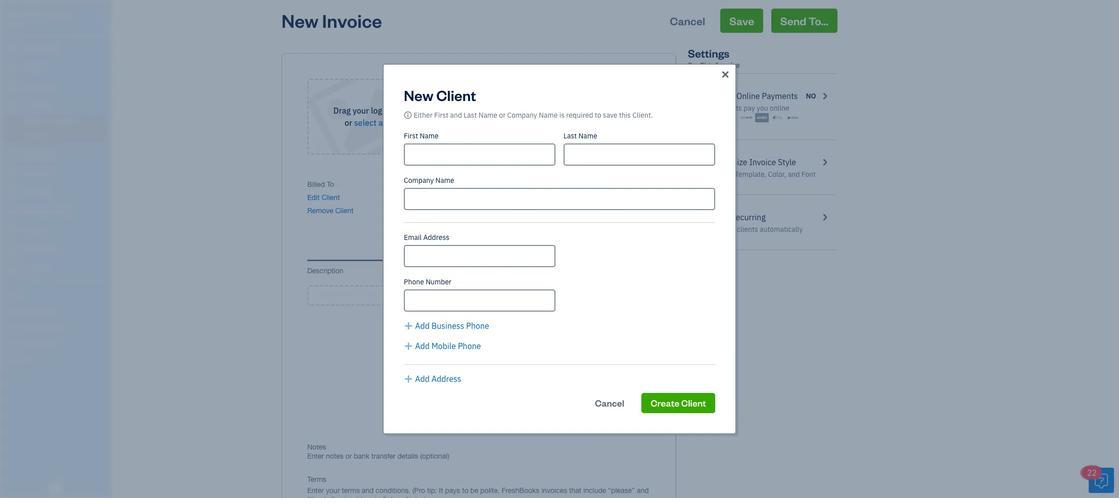Task type: locate. For each thing, give the bounding box(es) containing it.
chevronright image
[[820, 90, 830, 102], [820, 156, 830, 168], [820, 211, 830, 223]]

$0.00
[[605, 188, 650, 209], [632, 402, 650, 410]]

number inside new client dialog
[[426, 278, 452, 287]]

date up email address
[[421, 211, 436, 219]]

1 horizontal spatial company
[[404, 176, 434, 185]]

chart image
[[7, 245, 19, 255]]

customize
[[709, 157, 747, 167]]

0 vertical spatial $0.00
[[605, 188, 650, 209]]

0 horizontal spatial last
[[464, 111, 477, 120]]

notes
[[307, 443, 326, 451]]

apple pay image
[[771, 113, 784, 123]]

new invoice
[[282, 9, 382, 32]]

date left of
[[406, 180, 421, 189]]

add left business
[[415, 321, 430, 331]]

number up add business phone button
[[426, 278, 452, 287]]

project image
[[7, 188, 19, 198]]

let clients pay you online
[[709, 104, 790, 113]]

total
[[563, 364, 578, 372]]

settings image
[[8, 355, 108, 363]]

client inside create client button
[[681, 397, 706, 409]]

expense image
[[7, 168, 19, 178]]

either
[[414, 111, 433, 120]]

style
[[778, 157, 796, 167]]

plus image inside add a line button
[[448, 291, 459, 301]]

primary image
[[404, 111, 412, 120]]

and down new client
[[450, 111, 462, 120]]

1 vertical spatial phone
[[466, 321, 489, 331]]

1 plus image from the top
[[404, 320, 413, 332]]

plus image for add address
[[404, 373, 413, 385]]

1 vertical spatial last
[[564, 131, 577, 141]]

mobile
[[432, 341, 456, 351]]

name up issue date in mm/dd/yyyy format text field
[[435, 176, 454, 185]]

1 horizontal spatial last
[[564, 131, 577, 141]]

0 vertical spatial date
[[406, 180, 421, 189]]

1 horizontal spatial new
[[404, 85, 433, 105]]

0 horizontal spatial new
[[282, 9, 319, 32]]

Reference Number text field
[[482, 220, 554, 228]]

send
[[780, 14, 806, 28]]

first down primary image
[[404, 131, 418, 141]]

1 vertical spatial and
[[788, 170, 800, 179]]

date
[[406, 180, 421, 189], [421, 211, 436, 219]]

bank image
[[786, 113, 800, 123]]

and
[[450, 111, 462, 120], [788, 170, 800, 179]]

0 horizontal spatial company
[[35, 9, 70, 19]]

0 horizontal spatial and
[[450, 111, 462, 120]]

rate
[[534, 267, 549, 275]]

1 horizontal spatial cancel button
[[661, 9, 714, 33]]

plus image for add business phone
[[404, 320, 413, 332]]

plus image left business
[[404, 320, 413, 332]]

1 horizontal spatial number
[[507, 180, 532, 189]]

new
[[282, 9, 319, 32], [404, 85, 433, 105]]

address right email
[[423, 233, 449, 242]]

add for add a line
[[462, 289, 480, 302]]

a left line
[[483, 289, 488, 302]]

0 vertical spatial chevronright image
[[820, 90, 830, 102]]

address inside button
[[432, 374, 461, 384]]

cancel inside new client dialog
[[595, 397, 624, 409]]

settings for this invoice
[[688, 46, 740, 70]]

online
[[736, 91, 760, 101]]

1 vertical spatial a
[[483, 289, 488, 302]]

company
[[35, 9, 70, 19], [507, 111, 537, 120], [404, 176, 434, 185]]

email
[[404, 233, 422, 242]]

1 chevronright image from the top
[[820, 90, 830, 102]]

plus image
[[448, 291, 459, 301], [404, 340, 413, 352]]

First Name text field
[[404, 144, 556, 166]]

online
[[770, 104, 790, 113]]

business
[[432, 321, 464, 331]]

address for email address
[[423, 233, 449, 242]]

plus image left "add address"
[[404, 373, 413, 385]]

chevronright image for make recurring
[[820, 211, 830, 223]]

new for new client
[[404, 85, 433, 105]]

3 chevronright image from the top
[[820, 211, 830, 223]]

1 vertical spatial number
[[426, 278, 452, 287]]

clients down the "recurring"
[[737, 225, 758, 234]]

1 vertical spatial plus image
[[404, 373, 413, 385]]

let
[[709, 104, 719, 113]]

recurring
[[731, 212, 766, 222]]

1 horizontal spatial cancel
[[670, 14, 705, 28]]

and down style
[[788, 170, 800, 179]]

0 horizontal spatial cancel button
[[586, 393, 634, 414]]

a left file
[[378, 118, 383, 128]]

name down the either
[[420, 131, 439, 141]]

1 vertical spatial cancel
[[595, 397, 624, 409]]

phone right mobile
[[458, 341, 481, 351]]

1 vertical spatial address
[[432, 374, 461, 384]]

invoice image
[[7, 102, 19, 112]]

add address
[[415, 374, 461, 384]]

add
[[462, 289, 480, 302], [415, 321, 430, 331], [415, 341, 430, 351], [415, 374, 430, 384]]

billed
[[307, 180, 325, 189]]

add left line
[[462, 289, 480, 302]]

2 vertical spatial company
[[404, 176, 434, 185]]

send to... button
[[771, 9, 838, 33]]

payment image
[[7, 149, 19, 159]]

name
[[479, 111, 497, 120], [539, 111, 558, 120], [420, 131, 439, 141], [579, 131, 597, 141], [435, 176, 454, 185]]

american express image
[[755, 113, 769, 123]]

number for invoice number
[[507, 180, 532, 189]]

your
[[721, 225, 735, 234]]

0 vertical spatial cancel
[[670, 14, 705, 28]]

money image
[[7, 226, 19, 236]]

main element
[[0, 0, 136, 498]]

2 plus image from the top
[[404, 373, 413, 385]]

2 chevronright image from the top
[[820, 156, 830, 168]]

1 horizontal spatial first
[[434, 111, 448, 120]]

0 vertical spatial a
[[378, 118, 383, 128]]

new client dialog
[[0, 52, 1119, 447]]

1 vertical spatial chevronright image
[[820, 156, 830, 168]]

1 vertical spatial plus image
[[404, 340, 413, 352]]

settings
[[688, 46, 730, 60]]

2 vertical spatial chevronright image
[[820, 211, 830, 223]]

add for add address
[[415, 374, 430, 384]]

remove client button
[[307, 206, 354, 215]]

last left or
[[464, 111, 477, 120]]

noah's
[[8, 9, 33, 19]]

add left mobile
[[415, 341, 430, 351]]

0 vertical spatial company
[[35, 9, 70, 19]]

0 vertical spatial plus image
[[404, 320, 413, 332]]

first
[[434, 111, 448, 120], [404, 131, 418, 141]]

plus image
[[404, 320, 413, 332], [404, 373, 413, 385]]

select
[[354, 118, 377, 128]]

client.
[[633, 111, 653, 120]]

new for new invoice
[[282, 9, 319, 32]]

1 vertical spatial due
[[406, 211, 419, 219]]

name for first name
[[420, 131, 439, 141]]

due left the (
[[617, 180, 630, 189]]

this
[[619, 111, 631, 120]]

report image
[[7, 264, 19, 274]]

due date
[[406, 211, 436, 219]]

1 horizontal spatial and
[[788, 170, 800, 179]]

0 horizontal spatial a
[[378, 118, 383, 128]]

plus image down phone number
[[448, 291, 459, 301]]

client
[[436, 85, 476, 105], [322, 194, 340, 202], [335, 207, 354, 215], [681, 397, 706, 409]]

add down add mobile phone button
[[415, 374, 430, 384]]

company right or
[[507, 111, 537, 120]]

due up email
[[406, 211, 419, 219]]

either first and last name or company name is required to save this client.
[[414, 111, 653, 120]]

bank connections image
[[8, 339, 108, 347]]

for
[[688, 61, 699, 70]]

phone
[[404, 278, 424, 287], [466, 321, 489, 331], [458, 341, 481, 351]]

cancel button for create client
[[586, 393, 634, 414]]

last
[[464, 111, 477, 120], [564, 131, 577, 141]]

1 vertical spatial new
[[404, 85, 433, 105]]

create client
[[651, 397, 706, 409]]

terms
[[307, 476, 326, 484]]

1 horizontal spatial due
[[617, 180, 630, 189]]

to
[[327, 180, 334, 189]]

automatically
[[760, 225, 803, 234]]

0 vertical spatial new
[[282, 9, 319, 32]]

2 horizontal spatial company
[[507, 111, 537, 120]]

Enter an Invoice # text field
[[482, 190, 511, 198]]

0 vertical spatial first
[[434, 111, 448, 120]]

2 vertical spatial phone
[[458, 341, 481, 351]]

number
[[507, 180, 532, 189], [426, 278, 452, 287]]

clients down accept
[[721, 104, 742, 113]]

0 vertical spatial number
[[507, 180, 532, 189]]

edit
[[307, 194, 320, 202]]

due inside amount due ( usd ) $0.00
[[617, 180, 630, 189]]

$0.00 inside amount due ( usd ) $0.00
[[605, 188, 650, 209]]

0 horizontal spatial due
[[406, 211, 419, 219]]

add inside button
[[462, 289, 480, 302]]

first right the either
[[434, 111, 448, 120]]

estimate image
[[7, 82, 19, 93]]

address down add mobile phone
[[432, 374, 461, 384]]

0 vertical spatial and
[[450, 111, 462, 120]]

0 horizontal spatial plus image
[[404, 340, 413, 352]]

cancel for create client
[[595, 397, 624, 409]]

edit client button
[[307, 193, 340, 202]]

0 horizontal spatial first
[[404, 131, 418, 141]]

0 vertical spatial cancel button
[[661, 9, 714, 33]]

plus image left mobile
[[404, 340, 413, 352]]

add address button
[[404, 373, 461, 385]]

or
[[499, 111, 506, 120]]

0 vertical spatial due
[[617, 180, 630, 189]]

1 horizontal spatial a
[[483, 289, 488, 302]]

add mobile phone
[[415, 341, 481, 351]]

a inside button
[[483, 289, 488, 302]]

new inside dialog
[[404, 85, 433, 105]]

cancel button
[[661, 9, 714, 33], [586, 393, 634, 414]]

0 vertical spatial address
[[423, 233, 449, 242]]

last down is
[[564, 131, 577, 141]]

phone down phone number text field at left bottom
[[466, 321, 489, 331]]

1 horizontal spatial plus image
[[448, 291, 459, 301]]

dashboard image
[[7, 44, 19, 54]]

number up enter an invoice # text box
[[507, 180, 532, 189]]

name down required
[[579, 131, 597, 141]]

0.00
[[636, 364, 650, 372]]

Issue date in MM/DD/YYYY format text field
[[406, 190, 467, 198]]

clients
[[721, 104, 742, 113], [737, 225, 758, 234]]

company right noah's
[[35, 9, 70, 19]]

phone down email
[[404, 278, 424, 287]]

0 horizontal spatial number
[[426, 278, 452, 287]]

company up issue date in mm/dd/yyyy format text field
[[404, 176, 434, 185]]

and inside new client dialog
[[450, 111, 462, 120]]

noah's company owner
[[8, 9, 70, 28]]

0 vertical spatial plus image
[[448, 291, 459, 301]]

address
[[423, 233, 449, 242], [432, 374, 461, 384]]

accept online payments
[[709, 91, 798, 101]]

1 vertical spatial cancel button
[[586, 393, 634, 414]]

1 vertical spatial company
[[507, 111, 537, 120]]

add business phone button
[[404, 320, 489, 332]]

new client
[[404, 85, 476, 105]]

1 vertical spatial first
[[404, 131, 418, 141]]

color,
[[768, 170, 786, 179]]

remove
[[307, 207, 333, 215]]

0 horizontal spatial cancel
[[595, 397, 624, 409]]



Task type: vqa. For each thing, say whether or not it's contained in the screenshot.
Payments
yes



Task type: describe. For each thing, give the bounding box(es) containing it.
save
[[603, 111, 617, 120]]

company inside the noah's company owner
[[35, 9, 70, 19]]

amount
[[590, 180, 615, 189]]

name for last name
[[579, 131, 597, 141]]

Notes text field
[[307, 452, 650, 461]]

1 vertical spatial clients
[[737, 225, 758, 234]]

Phone Number text field
[[404, 290, 556, 312]]

to...
[[809, 14, 829, 28]]

refresh image
[[694, 211, 703, 223]]

owner
[[8, 20, 27, 28]]

bill your clients automatically
[[709, 225, 803, 234]]

0 vertical spatial phone
[[404, 278, 424, 287]]

apps image
[[8, 290, 108, 298]]

plus image for add a line
[[448, 291, 459, 301]]

description
[[307, 267, 343, 275]]

freshbooks image
[[48, 482, 64, 494]]

accept
[[709, 91, 735, 101]]

0 vertical spatial last
[[464, 111, 477, 120]]

billed to edit client remove client
[[307, 180, 354, 215]]

1 vertical spatial $0.00
[[632, 402, 650, 410]]

change template, color, and font
[[709, 170, 816, 179]]

client image
[[7, 63, 19, 73]]

usd
[[634, 180, 648, 189]]

issue
[[431, 180, 448, 189]]

font
[[802, 170, 816, 179]]

number for phone number
[[426, 278, 452, 287]]

close image
[[720, 69, 731, 81]]

email address
[[404, 233, 449, 242]]

create client button
[[642, 393, 715, 414]]

add for add business phone
[[415, 321, 430, 331]]

amount due ( usd ) $0.00
[[590, 180, 650, 209]]

mastercard image
[[725, 113, 738, 123]]

template,
[[735, 170, 766, 179]]

paintbrush image
[[694, 156, 703, 168]]

to
[[595, 111, 601, 120]]

cancel for save
[[670, 14, 705, 28]]

this
[[700, 61, 714, 70]]

Last Name text field
[[564, 144, 715, 166]]

name left or
[[479, 111, 497, 120]]

plus image for add mobile phone
[[404, 340, 413, 352]]

make recurring
[[709, 212, 766, 222]]

required
[[566, 111, 593, 120]]

is
[[559, 111, 565, 120]]

save
[[729, 14, 754, 28]]

phone number
[[404, 278, 452, 287]]

name for company name
[[435, 176, 454, 185]]

timer image
[[7, 207, 19, 217]]

Email Address text field
[[404, 245, 556, 267]]

invoice inside 'settings for this invoice'
[[716, 61, 740, 70]]

name left is
[[539, 111, 558, 120]]

select a file
[[354, 118, 396, 128]]

cancel button for save
[[661, 9, 714, 33]]

phone for add mobile phone
[[458, 341, 481, 351]]

Terms text field
[[307, 486, 650, 498]]

discover image
[[740, 113, 754, 123]]

change
[[709, 170, 733, 179]]

invoice number
[[482, 180, 532, 189]]

of
[[423, 180, 429, 189]]

pay
[[744, 104, 755, 113]]

address for add address
[[432, 374, 461, 384]]

company name
[[404, 176, 454, 185]]

line
[[491, 289, 510, 302]]

make
[[709, 212, 729, 222]]

reference
[[482, 211, 514, 219]]

add business phone
[[415, 321, 489, 331]]

chevronright image for no
[[820, 90, 830, 102]]

add mobile phone button
[[404, 340, 481, 352]]

chevronright image for customize invoice style
[[820, 156, 830, 168]]

payments
[[762, 91, 798, 101]]

create
[[651, 397, 680, 409]]

)
[[648, 180, 650, 189]]

date of issue
[[406, 180, 448, 189]]

bill
[[709, 225, 720, 234]]

1 vertical spatial date
[[421, 211, 436, 219]]

add for add mobile phone
[[415, 341, 430, 351]]

phone for add business phone
[[466, 321, 489, 331]]

Company Name text field
[[404, 188, 715, 210]]

add a line button
[[307, 286, 650, 306]]

team members image
[[8, 306, 108, 314]]

items and services image
[[8, 323, 108, 331]]

file
[[385, 118, 396, 128]]

no
[[806, 91, 816, 101]]

you
[[757, 104, 768, 113]]

a for line
[[483, 289, 488, 302]]

a for file
[[378, 118, 383, 128]]

(
[[632, 180, 634, 189]]

first name
[[404, 131, 439, 141]]

customize invoice style
[[709, 157, 796, 167]]

last name
[[564, 131, 597, 141]]

save button
[[720, 9, 763, 33]]

0 vertical spatial clients
[[721, 104, 742, 113]]

send to...
[[780, 14, 829, 28]]

add a line
[[462, 289, 510, 302]]



